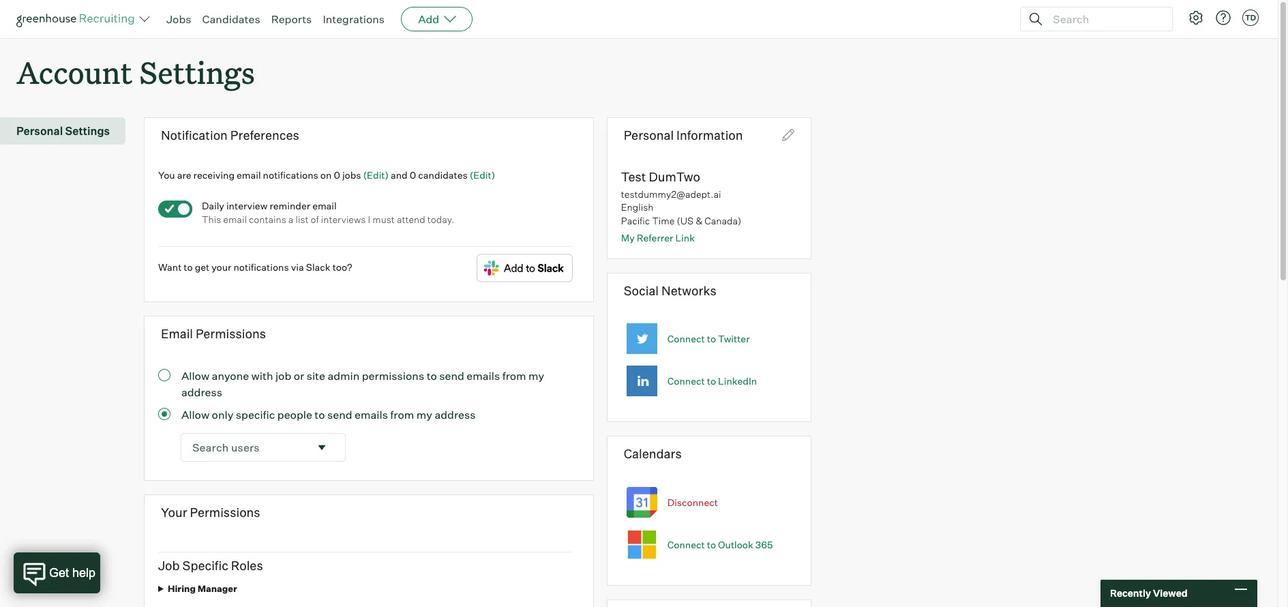 Task type: vqa. For each thing, say whether or not it's contained in the screenshot.
Settings related to Personal Settings
yes



Task type: locate. For each thing, give the bounding box(es) containing it.
2 (edit) link from the left
[[470, 169, 495, 181]]

send
[[439, 369, 464, 382], [327, 408, 352, 421]]

(edit) left and
[[363, 169, 389, 181]]

via
[[291, 262, 304, 273]]

1 allow from the top
[[181, 369, 210, 382]]

2 connect from the top
[[668, 375, 705, 387]]

site
[[307, 369, 325, 382]]

(edit) link left and
[[363, 169, 389, 181]]

btn-add-to-slack link
[[477, 254, 573, 285]]

notifications
[[263, 169, 318, 181], [234, 262, 289, 273]]

0 vertical spatial address
[[181, 385, 222, 399]]

send up toggle flyout image
[[327, 408, 352, 421]]

time
[[652, 215, 675, 227]]

personal for personal information
[[624, 128, 674, 143]]

to right the permissions
[[427, 369, 437, 382]]

to right people
[[315, 408, 325, 421]]

to left get
[[184, 262, 193, 273]]

1 vertical spatial emails
[[355, 408, 388, 421]]

2 vertical spatial connect
[[668, 539, 705, 550]]

1 horizontal spatial emails
[[467, 369, 500, 382]]

permissions right your
[[190, 504, 260, 519]]

0 vertical spatial emails
[[467, 369, 500, 382]]

disconnect link
[[668, 496, 718, 508]]

1 horizontal spatial settings
[[139, 52, 255, 92]]

integrations
[[323, 12, 385, 26]]

email up the "interview"
[[237, 169, 261, 181]]

only
[[212, 408, 234, 421]]

daily
[[202, 200, 224, 212]]

2 (edit) from the left
[[470, 169, 495, 181]]

from inside allow anyone with job or site admin permissions to send emails from my address
[[502, 369, 526, 382]]

email up 'of'
[[312, 200, 337, 212]]

connect left twitter
[[668, 333, 705, 345]]

1 vertical spatial settings
[[65, 124, 110, 138]]

address inside allow anyone with job or site admin permissions to send emails from my address
[[181, 385, 222, 399]]

to inside allow anyone with job or site admin permissions to send emails from my address
[[427, 369, 437, 382]]

connect down connect to twitter
[[668, 375, 705, 387]]

0 vertical spatial connect
[[668, 333, 705, 345]]

0 vertical spatial allow
[[181, 369, 210, 382]]

1 vertical spatial send
[[327, 408, 352, 421]]

allow only specific people to send emails from my address
[[181, 408, 476, 421]]

are
[[177, 169, 191, 181]]

0 vertical spatial notifications
[[263, 169, 318, 181]]

information
[[677, 128, 743, 143]]

jobs
[[166, 12, 191, 26]]

allow for allow anyone with job or site admin permissions to send emails from my address
[[181, 369, 210, 382]]

settings down account at the left
[[65, 124, 110, 138]]

connect
[[668, 333, 705, 345], [668, 375, 705, 387], [668, 539, 705, 550]]

permissions
[[362, 369, 424, 382]]

1 horizontal spatial send
[[439, 369, 464, 382]]

connect for social networks
[[668, 375, 705, 387]]

0 vertical spatial email
[[237, 169, 261, 181]]

to for connect to outlook 365
[[707, 539, 716, 550]]

allow left anyone
[[181, 369, 210, 382]]

3 connect from the top
[[668, 539, 705, 550]]

0 horizontal spatial (edit)
[[363, 169, 389, 181]]

account settings
[[16, 52, 255, 92]]

social
[[624, 283, 659, 298]]

0 horizontal spatial personal
[[16, 124, 63, 138]]

(edit) right candidates at the left of page
[[470, 169, 495, 181]]

0 right and
[[410, 169, 416, 181]]

connect down disconnect link
[[668, 539, 705, 550]]

1 vertical spatial email
[[312, 200, 337, 212]]

permissions
[[196, 326, 266, 341], [190, 504, 260, 519]]

you
[[158, 169, 175, 181]]

jobs link
[[166, 12, 191, 26]]

testdummy2@adept.ai
[[621, 188, 721, 200]]

send right the permissions
[[439, 369, 464, 382]]

1 vertical spatial permissions
[[190, 504, 260, 519]]

connect to twitter
[[668, 333, 750, 345]]

daily interview reminder email this email contains a list of interviews i must attend today.
[[202, 200, 455, 225]]

account
[[16, 52, 132, 92]]

my
[[529, 369, 544, 382], [417, 408, 432, 421]]

or
[[294, 369, 304, 382]]

allow
[[181, 369, 210, 382], [181, 408, 210, 421]]

None field
[[181, 434, 345, 461]]

job specific roles
[[158, 558, 263, 573]]

0 horizontal spatial settings
[[65, 124, 110, 138]]

candidates
[[202, 12, 260, 26]]

connect to outlook 365 link
[[668, 539, 773, 550]]

1 horizontal spatial address
[[435, 408, 476, 421]]

1 horizontal spatial (edit) link
[[470, 169, 495, 181]]

0 horizontal spatial address
[[181, 385, 222, 399]]

settings down jobs link on the top left of the page
[[139, 52, 255, 92]]

2 allow from the top
[[181, 408, 210, 421]]

0 vertical spatial from
[[502, 369, 526, 382]]

to left linkedin
[[707, 375, 716, 387]]

a
[[288, 213, 294, 225]]

allow inside allow anyone with job or site admin permissions to send emails from my address
[[181, 369, 210, 382]]

too?
[[333, 262, 352, 273]]

interviews
[[321, 213, 366, 225]]

1 vertical spatial notifications
[[234, 262, 289, 273]]

email for receiving
[[237, 169, 261, 181]]

0 horizontal spatial my
[[417, 408, 432, 421]]

0 horizontal spatial (edit) link
[[363, 169, 389, 181]]

1 horizontal spatial (edit)
[[470, 169, 495, 181]]

settings
[[139, 52, 255, 92], [65, 124, 110, 138]]

to left 'outlook'
[[707, 539, 716, 550]]

to left twitter
[[707, 333, 716, 345]]

allow left only
[[181, 408, 210, 421]]

0 horizontal spatial send
[[327, 408, 352, 421]]

want to get your notifications via slack too?
[[158, 262, 352, 273]]

email down the "interview"
[[223, 213, 247, 225]]

1 connect from the top
[[668, 333, 705, 345]]

contains
[[249, 213, 286, 225]]

0 vertical spatial permissions
[[196, 326, 266, 341]]

notifications up reminder
[[263, 169, 318, 181]]

1 horizontal spatial my
[[529, 369, 544, 382]]

manager
[[198, 583, 237, 594]]

personal settings
[[16, 124, 110, 138]]

0 horizontal spatial 0
[[334, 169, 340, 181]]

your
[[161, 504, 187, 519]]

0
[[334, 169, 340, 181], [410, 169, 416, 181]]

notifications left via
[[234, 262, 289, 273]]

with
[[251, 369, 273, 382]]

(edit)
[[363, 169, 389, 181], [470, 169, 495, 181]]

0 right "on"
[[334, 169, 340, 181]]

edit image
[[782, 129, 794, 141]]

disconnect
[[668, 496, 718, 508]]

i
[[368, 213, 370, 225]]

1 (edit) link from the left
[[363, 169, 389, 181]]

1 vertical spatial connect
[[668, 375, 705, 387]]

twitter
[[718, 333, 750, 345]]

notification preferences
[[161, 128, 299, 143]]

permissions up anyone
[[196, 326, 266, 341]]

2 0 from the left
[[410, 169, 416, 181]]

0 horizontal spatial from
[[390, 408, 414, 421]]

(edit) link
[[363, 169, 389, 181], [470, 169, 495, 181]]

1 horizontal spatial 0
[[410, 169, 416, 181]]

personal
[[16, 124, 63, 138], [624, 128, 674, 143]]

recently viewed
[[1110, 587, 1188, 599]]

from
[[502, 369, 526, 382], [390, 408, 414, 421]]

0 vertical spatial settings
[[139, 52, 255, 92]]

canada)
[[705, 215, 742, 227]]

1 horizontal spatial from
[[502, 369, 526, 382]]

0 vertical spatial send
[[439, 369, 464, 382]]

receiving
[[193, 169, 235, 181]]

td
[[1245, 13, 1257, 23]]

and
[[391, 169, 408, 181]]

1 horizontal spatial personal
[[624, 128, 674, 143]]

this
[[202, 213, 221, 225]]

pacific
[[621, 215, 650, 227]]

allow for allow only specific people to send emails from my address
[[181, 408, 210, 421]]

address
[[181, 385, 222, 399], [435, 408, 476, 421]]

(edit) link right candidates at the left of page
[[470, 169, 495, 181]]

1 vertical spatial allow
[[181, 408, 210, 421]]

0 vertical spatial my
[[529, 369, 544, 382]]

toggle flyout image
[[315, 440, 329, 454]]

calendars
[[624, 446, 682, 461]]



Task type: describe. For each thing, give the bounding box(es) containing it.
reports
[[271, 12, 312, 26]]

email permissions
[[161, 326, 266, 341]]

on
[[320, 169, 332, 181]]

list
[[296, 213, 309, 225]]

permissions for email permissions
[[196, 326, 266, 341]]

outlook
[[718, 539, 754, 550]]

Search text field
[[1050, 9, 1160, 29]]

your
[[212, 262, 232, 273]]

settings for account settings
[[139, 52, 255, 92]]

candidates link
[[202, 12, 260, 26]]

notifications for email
[[263, 169, 318, 181]]

must
[[373, 213, 395, 225]]

1 (edit) from the left
[[363, 169, 389, 181]]

permissions for your permissions
[[190, 504, 260, 519]]

slack
[[306, 262, 331, 273]]

connect to outlook 365
[[668, 539, 773, 550]]

emails inside allow anyone with job or site admin permissions to send emails from my address
[[467, 369, 500, 382]]

notifications for your
[[234, 262, 289, 273]]

to for connect to twitter
[[707, 333, 716, 345]]

hiring manager
[[168, 583, 237, 594]]

my inside allow anyone with job or site admin permissions to send emails from my address
[[529, 369, 544, 382]]

2 vertical spatial email
[[223, 213, 247, 225]]

linkedin
[[718, 375, 757, 387]]

365
[[756, 539, 773, 550]]

btn add to slack image
[[477, 254, 573, 283]]

my
[[621, 232, 635, 244]]

to for want to get your notifications via slack too?
[[184, 262, 193, 273]]

Search users text field
[[181, 434, 310, 461]]

(us
[[677, 215, 694, 227]]

dumtwo
[[649, 169, 700, 184]]

reminder
[[270, 200, 310, 212]]

admin
[[328, 369, 360, 382]]

email
[[161, 326, 193, 341]]

to for connect to linkedin
[[707, 375, 716, 387]]

hiring
[[168, 583, 196, 594]]

specific
[[236, 408, 275, 421]]

jobs
[[342, 169, 361, 181]]

1 vertical spatial address
[[435, 408, 476, 421]]

people
[[278, 408, 312, 421]]

email for reminder
[[312, 200, 337, 212]]

today.
[[428, 213, 455, 225]]

you are receiving email notifications on 0 jobs (edit) and 0 candidates (edit)
[[158, 169, 495, 181]]

notification
[[161, 128, 228, 143]]

candidates
[[418, 169, 468, 181]]

1 0 from the left
[[334, 169, 340, 181]]

want
[[158, 262, 182, 273]]

social networks
[[624, 283, 717, 298]]

job
[[158, 558, 180, 573]]

link
[[676, 232, 695, 244]]

td button
[[1243, 10, 1259, 26]]

1 vertical spatial from
[[390, 408, 414, 421]]

test
[[621, 169, 646, 184]]

&
[[696, 215, 703, 227]]

get
[[195, 262, 210, 273]]

edit link
[[782, 129, 794, 144]]

add button
[[401, 7, 473, 31]]

connect to linkedin link
[[668, 375, 757, 387]]

personal for personal settings
[[16, 124, 63, 138]]

recently
[[1110, 587, 1151, 599]]

attend
[[397, 213, 425, 225]]

checkmark image
[[164, 204, 175, 214]]

configure image
[[1188, 10, 1205, 26]]

your permissions
[[161, 504, 260, 519]]

specific
[[183, 558, 228, 573]]

connect to twitter link
[[668, 333, 750, 345]]

networks
[[662, 283, 717, 298]]

my referrer link link
[[621, 232, 695, 244]]

referrer
[[637, 232, 674, 244]]

of
[[311, 213, 319, 225]]

1 vertical spatial my
[[417, 408, 432, 421]]

roles
[[231, 558, 263, 573]]

0 horizontal spatial emails
[[355, 408, 388, 421]]

preferences
[[230, 128, 299, 143]]

personal information
[[624, 128, 743, 143]]

anyone
[[212, 369, 249, 382]]

greenhouse recruiting image
[[16, 11, 139, 27]]

integrations link
[[323, 12, 385, 26]]

settings for personal settings
[[65, 124, 110, 138]]

personal settings link
[[16, 123, 120, 139]]

reports link
[[271, 12, 312, 26]]

allow anyone with job or site admin permissions to send emails from my address
[[181, 369, 544, 399]]

connect to linkedin
[[668, 375, 757, 387]]

test dumtwo testdummy2@adept.ai english pacific time (us & canada) my referrer link
[[621, 169, 742, 244]]

viewed
[[1153, 587, 1188, 599]]

connect for calendars
[[668, 539, 705, 550]]

add
[[418, 12, 439, 26]]

english
[[621, 202, 654, 213]]

job
[[276, 369, 291, 382]]

td button
[[1240, 7, 1262, 29]]

interview
[[226, 200, 268, 212]]

send inside allow anyone with job or site admin permissions to send emails from my address
[[439, 369, 464, 382]]



